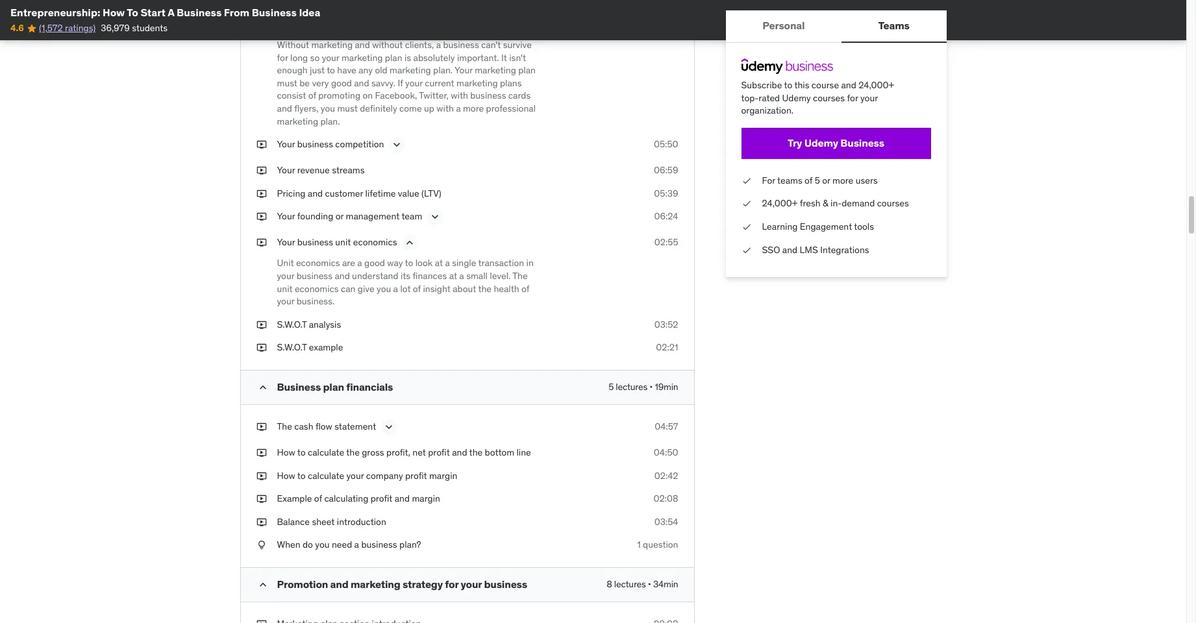 Task type: describe. For each thing, give the bounding box(es) containing it.
health
[[494, 283, 519, 295]]

1 horizontal spatial plan.
[[433, 64, 453, 76]]

in-
[[831, 198, 842, 209]]

to inside subscribe to this course and 24,000+ top‑rated udemy courses for your organization.
[[784, 79, 793, 91]]

02:42
[[655, 470, 679, 482]]

s.w.o.t example
[[277, 342, 343, 354]]

0 vertical spatial margin
[[429, 470, 458, 482]]

calculate for the
[[308, 447, 344, 459]]

• for promotion and marketing strategy for your business
[[648, 579, 652, 591]]

s.w.o.t analysis
[[277, 319, 341, 331]]

sso
[[762, 244, 781, 256]]

marketing left strategy
[[351, 578, 401, 591]]

teams
[[778, 175, 803, 186]]

try udemy business
[[788, 137, 885, 150]]

of right the example
[[314, 493, 322, 505]]

19min
[[655, 381, 679, 393]]

promotion
[[277, 578, 328, 591]]

try
[[788, 137, 803, 150]]

1 vertical spatial 24,000+
[[762, 198, 798, 209]]

your for your founding or management team
[[277, 211, 295, 222]]

cards
[[509, 90, 531, 102]]

are
[[342, 258, 355, 269]]

1 vertical spatial or
[[336, 211, 344, 222]]

to up the example
[[297, 470, 306, 482]]

and down any
[[354, 77, 369, 89]]

top‑rated
[[742, 92, 780, 104]]

of right teams
[[805, 175, 813, 186]]

personal
[[763, 19, 805, 32]]

4.6
[[10, 22, 24, 34]]

give
[[358, 283, 375, 295]]

and down consist
[[277, 103, 292, 114]]

show lecture description image for your business competition
[[391, 139, 404, 152]]

marketing down able
[[311, 39, 353, 51]]

balance
[[277, 516, 310, 528]]

business inside unit economics are a good way to look at a single transaction in your business and understand its finances at a small level. the unit economics can give you a lot of insight about the health of your business.
[[297, 270, 333, 282]]

your up 'without'
[[378, 26, 396, 38]]

sheet
[[312, 516, 335, 528]]

business plan financials
[[277, 381, 393, 394]]

when
[[277, 539, 301, 551]]

1
[[637, 539, 641, 551]]

net
[[413, 447, 426, 459]]

and right sso
[[783, 244, 798, 256]]

0 vertical spatial economics
[[353, 237, 397, 248]]

way
[[387, 258, 403, 269]]

team
[[402, 211, 422, 222]]

of right health
[[522, 283, 530, 295]]

gross
[[362, 447, 384, 459]]

entrepreneurship: how to start a business from business idea
[[10, 6, 321, 19]]

2 horizontal spatial plan.
[[478, 14, 498, 25]]

so
[[310, 52, 320, 63]]

xsmall image for how to calculate your company profit margin
[[256, 470, 267, 483]]

the for the cash flow statement
[[277, 421, 292, 433]]

1 horizontal spatial 5
[[815, 175, 820, 186]]

5 lectures • 19min
[[609, 381, 679, 393]]

(1,572 ratings)
[[39, 22, 96, 34]]

a right "need"
[[354, 539, 359, 551]]

xsmall image for balance sheet introduction
[[256, 516, 267, 529]]

survive
[[503, 39, 532, 51]]

a left single
[[445, 258, 450, 269]]

a up absolutely
[[436, 39, 441, 51]]

(ltv)
[[422, 188, 442, 199]]

1 question
[[637, 539, 679, 551]]

clients,
[[405, 39, 434, 51]]

example
[[309, 342, 343, 354]]

customers.
[[469, 26, 514, 38]]

courses inside subscribe to this course and 24,000+ top‑rated udemy courses for your organization.
[[813, 92, 845, 104]]

try udemy business link
[[742, 128, 931, 159]]

lectures for business plan financials
[[616, 381, 648, 393]]

your left business.
[[277, 296, 295, 307]]

marketing down it
[[475, 64, 516, 76]]

and left get
[[436, 26, 451, 38]]

plan up 'without'
[[391, 14, 409, 25]]

enough
[[277, 64, 308, 76]]

bottom
[[485, 447, 515, 459]]

your for your revenue streams
[[277, 165, 295, 176]]

1 vertical spatial more
[[833, 175, 854, 186]]

1 vertical spatial at
[[449, 270, 457, 282]]

lms
[[800, 244, 818, 256]]

your for your business unit economics
[[277, 237, 295, 248]]

good inside the all important marketing plan in your business plan. you must be able to promote your business and get customers. without marketing and without clients, a business can't survive for long so your marketing plan is absolutely important. it isn't enough just to have any old marketing plan. your marketing plan must be very good and savvy. if your current marketing plans consist of promoting on facebook, twitter, with business cards and flyers, you must definitely come up with a more professional marketing plan.
[[331, 77, 352, 89]]

small image for business
[[256, 381, 269, 394]]

2 vertical spatial economics
[[295, 283, 339, 295]]

just
[[310, 64, 325, 76]]

promotion and marketing strategy for your business
[[277, 578, 527, 591]]

03:52
[[655, 319, 679, 331]]

ratings)
[[65, 22, 96, 34]]

your up clients,
[[420, 14, 438, 25]]

0 vertical spatial with
[[451, 90, 468, 102]]

0 vertical spatial at
[[435, 258, 443, 269]]

come
[[400, 103, 422, 114]]

&
[[823, 198, 829, 209]]

tools
[[854, 221, 874, 233]]

company
[[366, 470, 403, 482]]

is
[[405, 52, 411, 63]]

udemy business image
[[742, 58, 833, 74]]

cash
[[294, 421, 313, 433]]

1 vertical spatial must
[[277, 77, 297, 89]]

lectures for promotion and marketing strategy for your business
[[614, 579, 646, 591]]

and up founding
[[308, 188, 323, 199]]

plan down isn't
[[519, 64, 536, 76]]

look
[[416, 258, 433, 269]]

2 vertical spatial plan.
[[321, 115, 340, 127]]

how for how to calculate your company profit margin
[[277, 470, 295, 482]]

personal button
[[726, 10, 842, 42]]

0 vertical spatial how
[[103, 6, 125, 19]]

about
[[453, 283, 476, 295]]

important
[[306, 14, 346, 25]]

show lecture description image for your founding or management team
[[429, 211, 442, 224]]

1 vertical spatial margin
[[412, 493, 440, 505]]

have
[[337, 64, 357, 76]]

business up "users"
[[841, 137, 885, 150]]

unit
[[277, 258, 294, 269]]

your inside the all important marketing plan in your business plan. you must be able to promote your business and get customers. without marketing and without clients, a business can't survive for long so your marketing plan is absolutely important. it isn't enough just to have any old marketing plan. your marketing plan must be very good and savvy. if your current marketing plans consist of promoting on facebook, twitter, with business cards and flyers, you must definitely come up with a more professional marketing plan.
[[455, 64, 473, 76]]

calculating
[[324, 493, 369, 505]]

this
[[795, 79, 810, 91]]

lifetime
[[365, 188, 396, 199]]

to
[[127, 6, 138, 19]]

flyers,
[[294, 103, 319, 114]]

fresh
[[800, 198, 821, 209]]

definitely
[[360, 103, 397, 114]]

very
[[312, 77, 329, 89]]

founding
[[297, 211, 333, 222]]

twitter,
[[419, 90, 449, 102]]

streams
[[332, 165, 365, 176]]

business right a
[[177, 6, 222, 19]]

your for your business competition
[[277, 139, 295, 150]]

more inside the all important marketing plan in your business plan. you must be able to promote your business and get customers. without marketing and without clients, a business can't survive for long so your marketing plan is absolutely important. it isn't enough just to have any old marketing plan. your marketing plan must be very good and savvy. if your current marketing plans consist of promoting on facebook, twitter, with business cards and flyers, you must definitely come up with a more professional marketing plan.
[[463, 103, 484, 114]]

02:08
[[654, 493, 679, 505]]

and down company
[[395, 493, 410, 505]]

in inside the all important marketing plan in your business plan. you must be able to promote your business and get customers. without marketing and without clients, a business can't survive for long so your marketing plan is absolutely important. it isn't enough just to have any old marketing plan. your marketing plan must be very good and savvy. if your current marketing plans consist of promoting on facebook, twitter, with business cards and flyers, you must definitely come up with a more professional marketing plan.
[[411, 14, 418, 25]]

unit economics are a good way to look at a single transaction in your business and understand its finances at a small level. the unit economics can give you a lot of insight about the health of your business.
[[277, 258, 534, 307]]

unit inside unit economics are a good way to look at a single transaction in your business and understand its finances at a small level. the unit economics can give you a lot of insight about the health of your business.
[[277, 283, 293, 295]]

your down unit
[[277, 270, 295, 282]]

engagement
[[800, 221, 852, 233]]

able
[[312, 26, 329, 38]]

and inside unit economics are a good way to look at a single transaction in your business and understand its finances at a small level. the unit economics can give you a lot of insight about the health of your business.
[[335, 270, 350, 282]]

can't
[[481, 39, 501, 51]]

business.
[[297, 296, 335, 307]]

to down cash
[[297, 447, 306, 459]]

business left idea
[[252, 6, 297, 19]]

your founding or management team
[[277, 211, 422, 222]]

0 vertical spatial or
[[823, 175, 831, 186]]

financials
[[346, 381, 393, 394]]

05:39
[[654, 188, 679, 199]]

and right promotion
[[330, 578, 349, 591]]

2 vertical spatial profit
[[371, 493, 393, 505]]

05:50
[[654, 139, 679, 150]]

and left bottom
[[452, 447, 467, 459]]

integrations
[[821, 244, 870, 256]]



Task type: locate. For each thing, give the bounding box(es) containing it.
important.
[[457, 52, 499, 63]]

value
[[398, 188, 420, 199]]

5 left 19min
[[609, 381, 614, 393]]

udemy inside subscribe to this course and 24,000+ top‑rated udemy courses for your organization.
[[783, 92, 811, 104]]

8
[[607, 579, 612, 591]]

1 calculate from the top
[[308, 447, 344, 459]]

xsmall image for how to calculate the gross profit, net profit and the bottom line
[[256, 447, 267, 460]]

you
[[500, 14, 515, 25]]

0 vertical spatial udemy
[[783, 92, 811, 104]]

the all important marketing plan in your business plan. you must be able to promote your business and get customers. without marketing and without clients, a business can't survive for long so your marketing plan is absolutely important. it isn't enough just to have any old marketing plan. your marketing plan must be very good and savvy. if your current marketing plans consist of promoting on facebook, twitter, with business cards and flyers, you must definitely come up with a more professional marketing plan.
[[277, 14, 536, 127]]

with right up
[[437, 103, 454, 114]]

you inside unit economics are a good way to look at a single transaction in your business and understand its finances at a small level. the unit economics can give you a lot of insight about the health of your business.
[[377, 283, 391, 295]]

the inside the all important marketing plan in your business plan. you must be able to promote your business and get customers. without marketing and without clients, a business can't survive for long so your marketing plan is absolutely important. it isn't enough just to have any old marketing plan. your marketing plan must be very good and savvy. if your current marketing plans consist of promoting on facebook, twitter, with business cards and flyers, you must definitely come up with a more professional marketing plan.
[[277, 14, 292, 25]]

1 horizontal spatial courses
[[877, 198, 909, 209]]

how to calculate your company profit margin
[[277, 470, 458, 482]]

0 horizontal spatial unit
[[277, 283, 293, 295]]

your right the if
[[405, 77, 423, 89]]

marketing up promote
[[348, 14, 389, 25]]

1 vertical spatial plan.
[[433, 64, 453, 76]]

the inside unit economics are a good way to look at a single transaction in your business and understand its finances at a small level. the unit economics can give you a lot of insight about the health of your business.
[[478, 283, 492, 295]]

analysis
[[309, 319, 341, 331]]

1 horizontal spatial in
[[527, 258, 534, 269]]

1 horizontal spatial show lecture description image
[[429, 211, 442, 224]]

marketing down the is
[[390, 64, 431, 76]]

0 horizontal spatial at
[[435, 258, 443, 269]]

good inside unit economics are a good way to look at a single transaction in your business and understand its finances at a small level. the unit economics can give you a lot of insight about the health of your business.
[[364, 258, 385, 269]]

at down single
[[449, 270, 457, 282]]

0 vertical spatial for
[[277, 52, 288, 63]]

line
[[517, 447, 531, 459]]

1 vertical spatial in
[[527, 258, 534, 269]]

your down flyers,
[[277, 139, 295, 150]]

the for the all important marketing plan in your business plan. you must be able to promote your business and get customers. without marketing and without clients, a business can't survive for long so your marketing plan is absolutely important. it isn't enough just to have any old marketing plan. your marketing plan must be very good and savvy. if your current marketing plans consist of promoting on facebook, twitter, with business cards and flyers, you must definitely come up with a more professional marketing plan.
[[277, 14, 292, 25]]

or up the &
[[823, 175, 831, 186]]

learning engagement tools
[[762, 221, 874, 233]]

0 horizontal spatial plan.
[[321, 115, 340, 127]]

must down promoting
[[337, 103, 358, 114]]

1 vertical spatial 5
[[609, 381, 614, 393]]

the left gross
[[346, 447, 360, 459]]

36,979 students
[[101, 22, 168, 34]]

2 calculate from the top
[[308, 470, 344, 482]]

0 vertical spatial plan.
[[478, 14, 498, 25]]

calculate down the cash flow statement
[[308, 447, 344, 459]]

at right the look
[[435, 258, 443, 269]]

be down all
[[300, 26, 310, 38]]

of
[[308, 90, 316, 102], [805, 175, 813, 186], [413, 283, 421, 295], [522, 283, 530, 295], [314, 493, 322, 505]]

1 horizontal spatial more
[[833, 175, 854, 186]]

plan left financials
[[323, 381, 344, 394]]

and inside subscribe to this course and 24,000+ top‑rated udemy courses for your organization.
[[842, 79, 857, 91]]

for inside the all important marketing plan in your business plan. you must be able to promote your business and get customers. without marketing and without clients, a business can't survive for long so your marketing plan is absolutely important. it isn't enough just to have any old marketing plan. your marketing plan must be very good and savvy. if your current marketing plans consist of promoting on facebook, twitter, with business cards and flyers, you must definitely come up with a more professional marketing plan.
[[277, 52, 288, 63]]

1 horizontal spatial good
[[364, 258, 385, 269]]

margin
[[429, 470, 458, 482], [412, 493, 440, 505]]

in right transaction
[[527, 258, 534, 269]]

lectures left 19min
[[616, 381, 648, 393]]

2 vertical spatial must
[[337, 103, 358, 114]]

need
[[332, 539, 352, 551]]

the down small
[[478, 283, 492, 295]]

do
[[303, 539, 313, 551]]

start
[[141, 6, 166, 19]]

courses down course
[[813, 92, 845, 104]]

0 horizontal spatial more
[[463, 103, 484, 114]]

0 vertical spatial lectures
[[616, 381, 648, 393]]

more left "users"
[[833, 175, 854, 186]]

strategy
[[403, 578, 443, 591]]

s.w.o.t
[[277, 319, 307, 331], [277, 342, 307, 354]]

s.w.o.t for s.w.o.t example
[[277, 342, 307, 354]]

hide lecture description image
[[404, 237, 417, 250]]

unit up are
[[335, 237, 351, 248]]

24,000+ up learning
[[762, 198, 798, 209]]

how down cash
[[277, 447, 295, 459]]

for up the enough
[[277, 52, 288, 63]]

0 vertical spatial •
[[650, 381, 653, 393]]

(1,572
[[39, 22, 63, 34]]

for
[[277, 52, 288, 63], [847, 92, 859, 104], [445, 578, 459, 591]]

marketing down important.
[[457, 77, 498, 89]]

1 small image from the top
[[256, 381, 269, 394]]

0 horizontal spatial good
[[331, 77, 352, 89]]

2 vertical spatial how
[[277, 470, 295, 482]]

economics down your business unit economics
[[296, 258, 340, 269]]

profit
[[428, 447, 450, 459], [405, 470, 427, 482], [371, 493, 393, 505]]

or down customer
[[336, 211, 344, 222]]

without
[[277, 39, 309, 51]]

the left bottom
[[469, 447, 483, 459]]

show lecture description image
[[383, 421, 396, 434]]

1 vertical spatial the
[[513, 270, 528, 282]]

0 vertical spatial be
[[300, 26, 310, 38]]

business up cash
[[277, 381, 321, 394]]

• for business plan financials
[[650, 381, 653, 393]]

24,000+ fresh & in-demand courses
[[762, 198, 909, 209]]

how for how to calculate the gross profit, net profit and the bottom line
[[277, 447, 295, 459]]

a left lot
[[393, 283, 398, 295]]

1 vertical spatial for
[[847, 92, 859, 104]]

economics up business.
[[295, 283, 339, 295]]

0 horizontal spatial profit
[[371, 493, 393, 505]]

small image
[[256, 381, 269, 394], [256, 579, 269, 592]]

can
[[341, 283, 356, 295]]

your up example of calculating profit and margin
[[347, 470, 364, 482]]

organization.
[[742, 105, 794, 116]]

marketing up any
[[342, 52, 383, 63]]

•
[[650, 381, 653, 393], [648, 579, 652, 591]]

and up can
[[335, 270, 350, 282]]

marketing down flyers,
[[277, 115, 318, 127]]

udemy
[[783, 92, 811, 104], [805, 137, 839, 150]]

1 horizontal spatial at
[[449, 270, 457, 282]]

plan
[[391, 14, 409, 25], [385, 52, 403, 63], [519, 64, 536, 76], [323, 381, 344, 394]]

1 horizontal spatial or
[[823, 175, 831, 186]]

course
[[812, 79, 839, 91]]

24,000+ inside subscribe to this course and 24,000+ top‑rated udemy courses for your organization.
[[859, 79, 895, 91]]

udemy right try
[[805, 137, 839, 150]]

consist
[[277, 90, 306, 102]]

0 vertical spatial 24,000+
[[859, 79, 895, 91]]

teams
[[879, 19, 910, 32]]

any
[[359, 64, 373, 76]]

courses right demand at right
[[877, 198, 909, 209]]

how up 36,979
[[103, 6, 125, 19]]

to
[[331, 26, 340, 38], [327, 64, 335, 76], [784, 79, 793, 91], [405, 258, 413, 269], [297, 447, 306, 459], [297, 470, 306, 482]]

how up the example
[[277, 470, 295, 482]]

1 horizontal spatial unit
[[335, 237, 351, 248]]

tab list
[[726, 10, 947, 43]]

plan. up customers.
[[478, 14, 498, 25]]

to right able
[[331, 26, 340, 38]]

0 vertical spatial in
[[411, 14, 418, 25]]

a down single
[[460, 270, 464, 282]]

it
[[502, 52, 507, 63]]

1 vertical spatial show lecture description image
[[429, 211, 442, 224]]

2 vertical spatial the
[[277, 421, 292, 433]]

your down important.
[[455, 64, 473, 76]]

be left the 'very'
[[300, 77, 310, 89]]

to up its
[[405, 258, 413, 269]]

a right are
[[357, 258, 362, 269]]

you inside the all important marketing plan in your business plan. you must be able to promote your business and get customers. without marketing and without clients, a business can't survive for long so your marketing plan is absolutely important. it isn't enough just to have any old marketing plan. your marketing plan must be very good and savvy. if your current marketing plans consist of promoting on facebook, twitter, with business cards and flyers, you must definitely come up with a more professional marketing plan.
[[321, 103, 335, 114]]

1 vertical spatial profit
[[405, 470, 427, 482]]

of right lot
[[413, 283, 421, 295]]

1 vertical spatial unit
[[277, 283, 293, 295]]

xsmall image
[[742, 198, 752, 210], [256, 211, 267, 224], [256, 319, 267, 332], [256, 342, 267, 355], [256, 447, 267, 460], [256, 470, 267, 483], [256, 493, 267, 506], [256, 516, 267, 529], [256, 618, 267, 624]]

for inside subscribe to this course and 24,000+ top‑rated udemy courses for your organization.
[[847, 92, 859, 104]]

2 horizontal spatial profit
[[428, 447, 450, 459]]

1 horizontal spatial for
[[445, 578, 459, 591]]

0 vertical spatial calculate
[[308, 447, 344, 459]]

to right just
[[327, 64, 335, 76]]

plan. up the current
[[433, 64, 453, 76]]

business
[[440, 14, 476, 25], [398, 26, 434, 38], [443, 39, 479, 51], [470, 90, 506, 102], [297, 139, 333, 150], [297, 237, 333, 248], [297, 270, 333, 282], [361, 539, 397, 551], [484, 578, 527, 591]]

xsmall image for s.w.o.t example
[[256, 342, 267, 355]]

profit right "net"
[[428, 447, 450, 459]]

example
[[277, 493, 312, 505]]

0 vertical spatial you
[[321, 103, 335, 114]]

1 vertical spatial s.w.o.t
[[277, 342, 307, 354]]

learning
[[762, 221, 798, 233]]

a
[[168, 6, 174, 19]]

0 horizontal spatial or
[[336, 211, 344, 222]]

must
[[277, 26, 297, 38], [277, 77, 297, 89], [337, 103, 358, 114]]

s.w.o.t up s.w.o.t example
[[277, 319, 307, 331]]

0 vertical spatial profit
[[428, 447, 450, 459]]

02:21
[[656, 342, 679, 354]]

small
[[467, 270, 488, 282]]

pricing
[[277, 188, 306, 199]]

1 vertical spatial be
[[300, 77, 310, 89]]

your right strategy
[[461, 578, 482, 591]]

0 vertical spatial good
[[331, 77, 352, 89]]

2 vertical spatial for
[[445, 578, 459, 591]]

to inside unit economics are a good way to look at a single transaction in your business and understand its finances at a small level. the unit economics can give you a lot of insight about the health of your business.
[[405, 258, 413, 269]]

1 vertical spatial you
[[377, 283, 391, 295]]

s.w.o.t for s.w.o.t analysis
[[277, 319, 307, 331]]

must up consist
[[277, 77, 297, 89]]

xsmall image for s.w.o.t analysis
[[256, 319, 267, 332]]

facebook,
[[375, 90, 417, 102]]

0 horizontal spatial 5
[[609, 381, 614, 393]]

1 vertical spatial how
[[277, 447, 295, 459]]

0 vertical spatial show lecture description image
[[391, 139, 404, 152]]

your up try udemy business
[[861, 92, 878, 104]]

plan down 'without'
[[385, 52, 403, 63]]

0 horizontal spatial in
[[411, 14, 418, 25]]

0 vertical spatial more
[[463, 103, 484, 114]]

and down promote
[[355, 39, 370, 51]]

a
[[436, 39, 441, 51], [456, 103, 461, 114], [357, 258, 362, 269], [445, 258, 450, 269], [460, 270, 464, 282], [393, 283, 398, 295], [354, 539, 359, 551]]

margin down "net"
[[412, 493, 440, 505]]

1 vertical spatial lectures
[[614, 579, 646, 591]]

finances
[[413, 270, 447, 282]]

s.w.o.t down s.w.o.t analysis
[[277, 342, 307, 354]]

in inside unit economics are a good way to look at a single transaction in your business and understand its finances at a small level. the unit economics can give you a lot of insight about the health of your business.
[[527, 258, 534, 269]]

savvy.
[[372, 77, 396, 89]]

lectures
[[616, 381, 648, 393], [614, 579, 646, 591]]

1 vertical spatial with
[[437, 103, 454, 114]]

1 vertical spatial calculate
[[308, 470, 344, 482]]

the
[[478, 283, 492, 295], [346, 447, 360, 459], [469, 447, 483, 459]]

0 vertical spatial s.w.o.t
[[277, 319, 307, 331]]

0 horizontal spatial show lecture description image
[[391, 139, 404, 152]]

introduction
[[337, 516, 386, 528]]

1 vertical spatial udemy
[[805, 137, 839, 150]]

calculate for your
[[308, 470, 344, 482]]

good up understand
[[364, 258, 385, 269]]

you right do
[[315, 539, 330, 551]]

level.
[[490, 270, 511, 282]]

users
[[856, 175, 878, 186]]

0 horizontal spatial courses
[[813, 92, 845, 104]]

0 vertical spatial must
[[277, 26, 297, 38]]

profit down "net"
[[405, 470, 427, 482]]

1 vertical spatial good
[[364, 258, 385, 269]]

0 horizontal spatial for
[[277, 52, 288, 63]]

xsmall image for example of calculating profit and margin
[[256, 493, 267, 506]]

must up without
[[277, 26, 297, 38]]

2 s.w.o.t from the top
[[277, 342, 307, 354]]

to left this
[[784, 79, 793, 91]]

your right so
[[322, 52, 339, 63]]

04:57
[[655, 421, 679, 433]]

your business competition
[[277, 139, 384, 150]]

1 vertical spatial economics
[[296, 258, 340, 269]]

show lecture description image right competition
[[391, 139, 404, 152]]

economics down management
[[353, 237, 397, 248]]

the left all
[[277, 14, 292, 25]]

for right strategy
[[445, 578, 459, 591]]

0 vertical spatial 5
[[815, 175, 820, 186]]

1 horizontal spatial 24,000+
[[859, 79, 895, 91]]

margin down how to calculate the gross profit, net profit and the bottom line
[[429, 470, 458, 482]]

06:59
[[654, 165, 679, 176]]

a right up
[[456, 103, 461, 114]]

the inside unit economics are a good way to look at a single transaction in your business and understand its finances at a small level. the unit economics can give you a lot of insight about the health of your business.
[[513, 270, 528, 282]]

more left professional
[[463, 103, 484, 114]]

0 vertical spatial small image
[[256, 381, 269, 394]]

current
[[425, 77, 455, 89]]

professional
[[486, 103, 536, 114]]

how to calculate the gross profit, net profit and the bottom line
[[277, 447, 531, 459]]

the up health
[[513, 270, 528, 282]]

with down the current
[[451, 90, 468, 102]]

example of calculating profit and margin
[[277, 493, 440, 505]]

or
[[823, 175, 831, 186], [336, 211, 344, 222]]

04:50
[[654, 447, 679, 459]]

show lecture description image right team
[[429, 211, 442, 224]]

absolutely
[[414, 52, 455, 63]]

2 small image from the top
[[256, 579, 269, 592]]

0 vertical spatial courses
[[813, 92, 845, 104]]

tab list containing personal
[[726, 10, 947, 43]]

promote
[[342, 26, 376, 38]]

1 be from the top
[[300, 26, 310, 38]]

0 vertical spatial the
[[277, 14, 292, 25]]

1 vertical spatial courses
[[877, 198, 909, 209]]

0 vertical spatial unit
[[335, 237, 351, 248]]

balance sheet introduction
[[277, 516, 386, 528]]

plan. up your business competition
[[321, 115, 340, 127]]

of up flyers,
[[308, 90, 316, 102]]

show lecture description image
[[391, 139, 404, 152], [429, 211, 442, 224]]

2 be from the top
[[300, 77, 310, 89]]

1 vertical spatial •
[[648, 579, 652, 591]]

plan.
[[478, 14, 498, 25], [433, 64, 453, 76], [321, 115, 340, 127]]

if
[[398, 77, 403, 89]]

of inside the all important marketing plan in your business plan. you must be able to promote your business and get customers. without marketing and without clients, a business can't survive for long so your marketing plan is absolutely important. it isn't enough just to have any old marketing plan. your marketing plan must be very good and savvy. if your current marketing plans consist of promoting on facebook, twitter, with business cards and flyers, you must definitely come up with a more professional marketing plan.
[[308, 90, 316, 102]]

in
[[411, 14, 418, 25], [527, 258, 534, 269]]

how
[[103, 6, 125, 19], [277, 447, 295, 459], [277, 470, 295, 482]]

1 s.w.o.t from the top
[[277, 319, 307, 331]]

xsmall image
[[256, 139, 267, 151], [256, 165, 267, 177], [742, 175, 752, 187], [256, 188, 267, 200], [742, 221, 752, 234], [256, 237, 267, 249], [742, 244, 752, 257], [256, 421, 267, 434], [256, 539, 267, 552]]

1 horizontal spatial profit
[[405, 470, 427, 482]]

on
[[363, 90, 373, 102]]

1 vertical spatial small image
[[256, 579, 269, 592]]

0 horizontal spatial 24,000+
[[762, 198, 798, 209]]

and right course
[[842, 79, 857, 91]]

business
[[177, 6, 222, 19], [252, 6, 297, 19], [841, 137, 885, 150], [277, 381, 321, 394]]

small image for promotion
[[256, 579, 269, 592]]

your inside subscribe to this course and 24,000+ top‑rated udemy courses for your organization.
[[861, 92, 878, 104]]

24,000+ right course
[[859, 79, 895, 91]]

2 horizontal spatial for
[[847, 92, 859, 104]]

your down pricing
[[277, 211, 295, 222]]

• left 19min
[[650, 381, 653, 393]]

calculate
[[308, 447, 344, 459], [308, 470, 344, 482]]

2 vertical spatial you
[[315, 539, 330, 551]]

promoting
[[318, 90, 361, 102]]



Task type: vqa. For each thing, say whether or not it's contained in the screenshot.
the bottommost or
yes



